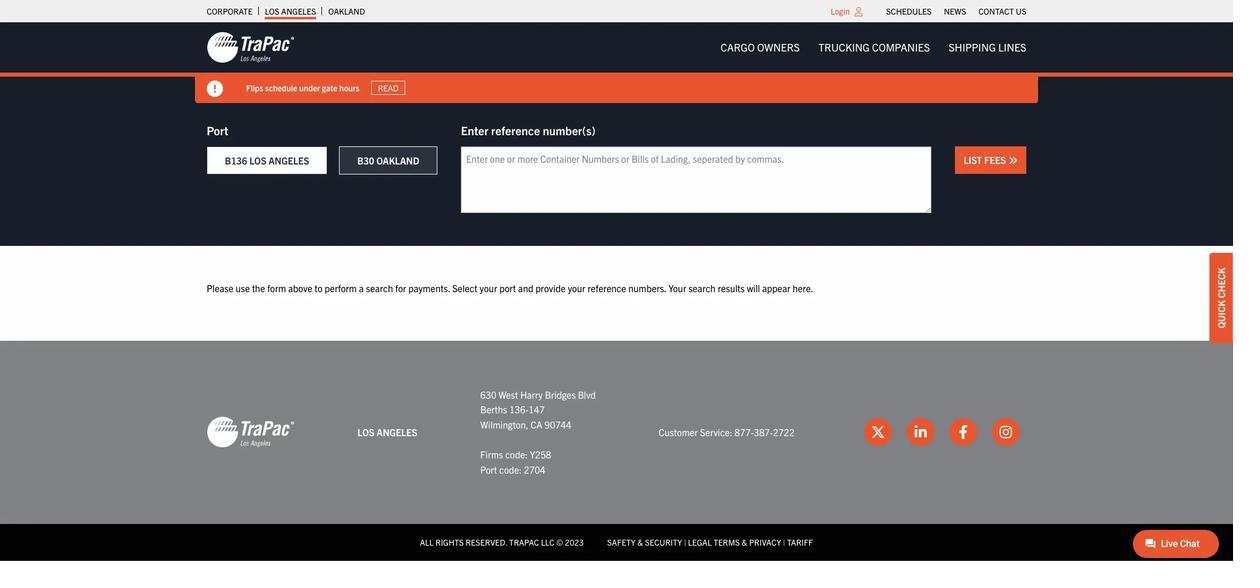 Task type: describe. For each thing, give the bounding box(es) containing it.
387-
[[754, 426, 773, 438]]

port
[[499, 282, 516, 294]]

all
[[420, 537, 434, 548]]

to
[[315, 282, 322, 294]]

the
[[252, 282, 265, 294]]

llc
[[541, 537, 555, 548]]

here.
[[793, 282, 813, 294]]

trapac
[[509, 537, 539, 548]]

trucking companies
[[819, 40, 930, 54]]

safety & security | legal terms & privacy | tariff
[[607, 537, 813, 548]]

news link
[[944, 3, 966, 19]]

read
[[378, 83, 399, 93]]

oakland link
[[328, 3, 365, 19]]

corporate link
[[207, 3, 253, 19]]

please
[[207, 282, 233, 294]]

630 west harry bridges blvd berths 136-147 wilmington, ca 90744
[[480, 389, 596, 430]]

1 vertical spatial reference
[[588, 282, 626, 294]]

customer
[[659, 426, 698, 438]]

number(s)
[[543, 123, 596, 138]]

1 | from the left
[[684, 537, 686, 548]]

reserved.
[[466, 537, 507, 548]]

2 & from the left
[[742, 537, 747, 548]]

flips
[[247, 82, 264, 93]]

2722
[[773, 426, 795, 438]]

flips schedule under gate hours
[[247, 82, 360, 93]]

1 vertical spatial angeles
[[269, 155, 309, 166]]

147
[[529, 404, 545, 415]]

©
[[556, 537, 563, 548]]

2 los angeles image from the top
[[207, 416, 295, 449]]

bridges
[[545, 389, 576, 400]]

contact us link
[[979, 3, 1026, 19]]

security
[[645, 537, 682, 548]]

payments.
[[408, 282, 450, 294]]

b30 oakland
[[357, 155, 419, 166]]

2 | from the left
[[783, 537, 785, 548]]

numbers.
[[628, 282, 666, 294]]

1 your from the left
[[480, 282, 497, 294]]

above
[[288, 282, 312, 294]]

read link
[[371, 81, 406, 95]]

los inside footer
[[357, 426, 375, 438]]

safety & security link
[[607, 537, 682, 548]]

b136
[[225, 155, 247, 166]]

your
[[668, 282, 686, 294]]

under
[[299, 82, 320, 93]]

results
[[718, 282, 745, 294]]

1 vertical spatial oakland
[[376, 155, 419, 166]]

footer containing 630 west harry bridges blvd
[[0, 341, 1233, 561]]

hours
[[340, 82, 360, 93]]

1 vertical spatial code:
[[499, 463, 522, 475]]

owners
[[757, 40, 800, 54]]

blvd
[[578, 389, 596, 400]]

ca
[[531, 419, 542, 430]]

firms
[[480, 448, 503, 460]]

1 & from the left
[[637, 537, 643, 548]]

us
[[1016, 6, 1026, 16]]

contact us
[[979, 6, 1026, 16]]

and
[[518, 282, 533, 294]]

list fees button
[[955, 146, 1026, 174]]

fees
[[984, 154, 1006, 166]]

schedules
[[886, 6, 932, 16]]

schedule
[[265, 82, 298, 93]]

light image
[[855, 7, 863, 16]]

0 vertical spatial angeles
[[281, 6, 316, 16]]

perform
[[325, 282, 357, 294]]

2704
[[524, 463, 545, 475]]

menu bar containing schedules
[[880, 3, 1033, 19]]

0 horizontal spatial solid image
[[207, 81, 223, 97]]

legal
[[688, 537, 712, 548]]

use
[[236, 282, 250, 294]]

select
[[452, 282, 477, 294]]

schedules link
[[886, 3, 932, 19]]

b30
[[357, 155, 374, 166]]

solid image inside list fees button
[[1008, 156, 1018, 165]]

136-
[[509, 404, 529, 415]]

877-
[[735, 426, 754, 438]]

privacy
[[749, 537, 781, 548]]

b136 los angeles
[[225, 155, 309, 166]]

0 horizontal spatial oakland
[[328, 6, 365, 16]]

tariff link
[[787, 537, 813, 548]]



Task type: locate. For each thing, give the bounding box(es) containing it.
your right provide
[[568, 282, 585, 294]]

news
[[944, 6, 966, 16]]

footer
[[0, 341, 1233, 561]]

code:
[[505, 448, 528, 460], [499, 463, 522, 475]]

1 horizontal spatial |
[[783, 537, 785, 548]]

0 vertical spatial reference
[[491, 123, 540, 138]]

2 your from the left
[[568, 282, 585, 294]]

provide
[[536, 282, 566, 294]]

shipping
[[949, 40, 996, 54]]

code: up the 2704
[[505, 448, 528, 460]]

reference right the enter
[[491, 123, 540, 138]]

check
[[1216, 267, 1227, 298]]

1 vertical spatial los angeles
[[357, 426, 417, 438]]

0 vertical spatial solid image
[[207, 81, 223, 97]]

oakland right los angeles link
[[328, 6, 365, 16]]

west
[[499, 389, 518, 400]]

for
[[395, 282, 406, 294]]

| left tariff link
[[783, 537, 785, 548]]

& right terms
[[742, 537, 747, 548]]

1 search from the left
[[366, 282, 393, 294]]

1 vertical spatial los
[[249, 155, 266, 166]]

berths
[[480, 404, 507, 415]]

0 vertical spatial menu bar
[[880, 3, 1033, 19]]

trucking
[[819, 40, 870, 54]]

port
[[207, 123, 228, 138], [480, 463, 497, 475]]

0 vertical spatial port
[[207, 123, 228, 138]]

quick
[[1216, 300, 1227, 328]]

please use the form above to perform a search for payments. select your port and provide your reference numbers. your search results will appear here.
[[207, 282, 813, 294]]

list
[[964, 154, 982, 166]]

&
[[637, 537, 643, 548], [742, 537, 747, 548]]

2 vertical spatial los
[[357, 426, 375, 438]]

lines
[[998, 40, 1026, 54]]

los angeles link
[[265, 3, 316, 19]]

rights
[[435, 537, 464, 548]]

search
[[366, 282, 393, 294], [688, 282, 716, 294]]

menu bar inside banner
[[711, 36, 1036, 59]]

port down firms
[[480, 463, 497, 475]]

banner containing cargo owners
[[0, 22, 1233, 103]]

1 vertical spatial solid image
[[1008, 156, 1018, 165]]

login link
[[831, 6, 850, 16]]

menu bar
[[880, 3, 1033, 19], [711, 36, 1036, 59]]

port inside firms code:  y258 port code:  2704
[[480, 463, 497, 475]]

0 vertical spatial los
[[265, 6, 279, 16]]

2 vertical spatial angeles
[[377, 426, 417, 438]]

0 vertical spatial los angeles image
[[207, 31, 295, 64]]

gate
[[322, 82, 338, 93]]

shipping lines
[[949, 40, 1026, 54]]

los
[[265, 6, 279, 16], [249, 155, 266, 166], [357, 426, 375, 438]]

code: down firms
[[499, 463, 522, 475]]

1 horizontal spatial los angeles
[[357, 426, 417, 438]]

cargo
[[721, 40, 755, 54]]

1 horizontal spatial reference
[[588, 282, 626, 294]]

y258
[[530, 448, 551, 460]]

menu bar down light icon
[[711, 36, 1036, 59]]

angeles
[[281, 6, 316, 16], [269, 155, 309, 166], [377, 426, 417, 438]]

0 horizontal spatial &
[[637, 537, 643, 548]]

appear
[[762, 282, 791, 294]]

1 horizontal spatial solid image
[[1008, 156, 1018, 165]]

cargo owners link
[[711, 36, 809, 59]]

quick check
[[1216, 267, 1227, 328]]

menu bar containing cargo owners
[[711, 36, 1036, 59]]

list fees
[[964, 154, 1008, 166]]

port up b136
[[207, 123, 228, 138]]

0 horizontal spatial search
[[366, 282, 393, 294]]

all rights reserved. trapac llc © 2023
[[420, 537, 584, 548]]

0 horizontal spatial your
[[480, 282, 497, 294]]

enter
[[461, 123, 488, 138]]

customer service: 877-387-2722
[[659, 426, 795, 438]]

trucking companies link
[[809, 36, 939, 59]]

0 vertical spatial code:
[[505, 448, 528, 460]]

shipping lines link
[[939, 36, 1036, 59]]

form
[[267, 282, 286, 294]]

firms code:  y258 port code:  2704
[[480, 448, 551, 475]]

0 horizontal spatial los angeles
[[265, 6, 316, 16]]

2 search from the left
[[688, 282, 716, 294]]

1 horizontal spatial port
[[480, 463, 497, 475]]

90744
[[545, 419, 571, 430]]

2023
[[565, 537, 584, 548]]

login
[[831, 6, 850, 16]]

1 horizontal spatial search
[[688, 282, 716, 294]]

service:
[[700, 426, 732, 438]]

oakland right b30
[[376, 155, 419, 166]]

reference
[[491, 123, 540, 138], [588, 282, 626, 294]]

1 vertical spatial menu bar
[[711, 36, 1036, 59]]

Enter reference number(s) text field
[[461, 146, 931, 213]]

|
[[684, 537, 686, 548], [783, 537, 785, 548]]

0 vertical spatial los angeles
[[265, 6, 316, 16]]

corporate
[[207, 6, 253, 16]]

search right the your
[[688, 282, 716, 294]]

quick check link
[[1210, 253, 1233, 343]]

0 horizontal spatial |
[[684, 537, 686, 548]]

harry
[[520, 389, 543, 400]]

1 vertical spatial port
[[480, 463, 497, 475]]

your
[[480, 282, 497, 294], [568, 282, 585, 294]]

1 horizontal spatial oakland
[[376, 155, 419, 166]]

will
[[747, 282, 760, 294]]

1 vertical spatial los angeles image
[[207, 416, 295, 449]]

los angeles
[[265, 6, 316, 16], [357, 426, 417, 438]]

a
[[359, 282, 364, 294]]

angeles inside footer
[[377, 426, 417, 438]]

companies
[[872, 40, 930, 54]]

1 horizontal spatial &
[[742, 537, 747, 548]]

los angeles image
[[207, 31, 295, 64], [207, 416, 295, 449]]

search right a
[[366, 282, 393, 294]]

& right safety
[[637, 537, 643, 548]]

0 vertical spatial oakland
[[328, 6, 365, 16]]

banner
[[0, 22, 1233, 103]]

tariff
[[787, 537, 813, 548]]

terms
[[714, 537, 740, 548]]

| left legal
[[684, 537, 686, 548]]

630
[[480, 389, 496, 400]]

0 horizontal spatial reference
[[491, 123, 540, 138]]

contact
[[979, 6, 1014, 16]]

safety
[[607, 537, 636, 548]]

1 los angeles image from the top
[[207, 31, 295, 64]]

0 horizontal spatial port
[[207, 123, 228, 138]]

oakland
[[328, 6, 365, 16], [376, 155, 419, 166]]

solid image right fees
[[1008, 156, 1018, 165]]

reference left numbers.
[[588, 282, 626, 294]]

enter reference number(s)
[[461, 123, 596, 138]]

legal terms & privacy link
[[688, 537, 781, 548]]

menu bar up shipping
[[880, 3, 1033, 19]]

solid image
[[207, 81, 223, 97], [1008, 156, 1018, 165]]

1 horizontal spatial your
[[568, 282, 585, 294]]

los angeles inside footer
[[357, 426, 417, 438]]

your left 'port'
[[480, 282, 497, 294]]

solid image left flips
[[207, 81, 223, 97]]



Task type: vqa. For each thing, say whether or not it's contained in the screenshot.
the leftmost account
no



